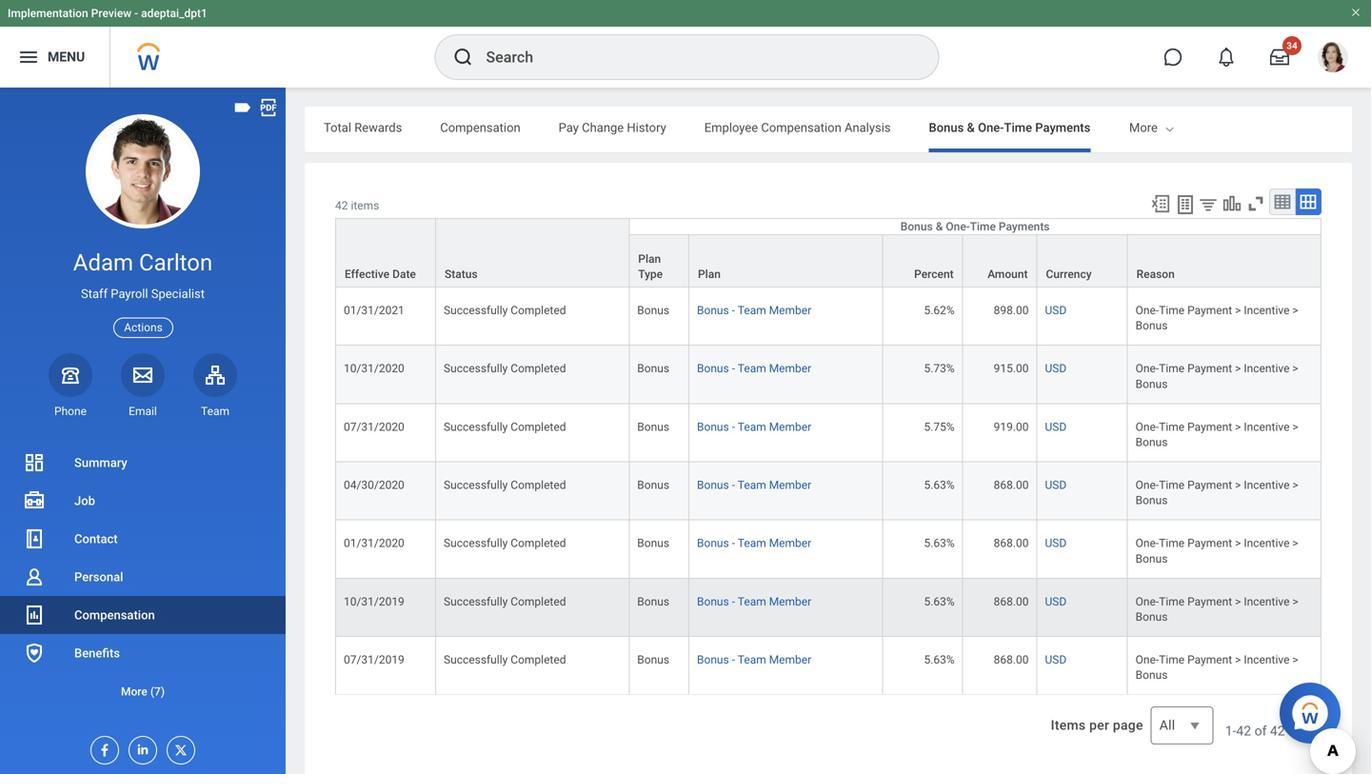 Task type: vqa. For each thing, say whether or not it's contained in the screenshot.


Task type: locate. For each thing, give the bounding box(es) containing it.
4 usd from the top
[[1045, 479, 1067, 492]]

more (7)
[[121, 685, 165, 699]]

row
[[335, 218, 1322, 288], [335, 234, 1322, 290], [335, 288, 1322, 346], [335, 346, 1322, 404], [335, 404, 1322, 462], [335, 462, 1322, 521], [335, 521, 1322, 579], [335, 579, 1322, 637], [335, 637, 1322, 695]]

menu button
[[0, 27, 110, 88]]

plan type button
[[630, 235, 689, 287]]

summary image
[[23, 451, 46, 474]]

4 bonus - team member from the top
[[697, 479, 812, 492]]

2 successfully completed from the top
[[444, 362, 566, 375]]

2 one-time payment > incentive > bonus from the top
[[1136, 362, 1299, 391]]

5.63%
[[924, 479, 955, 492], [924, 537, 955, 550], [924, 595, 955, 608], [924, 653, 955, 667]]

time
[[1004, 120, 1032, 135], [970, 220, 996, 233], [1159, 304, 1185, 317], [1159, 362, 1185, 375], [1159, 420, 1185, 434], [1159, 479, 1185, 492], [1159, 537, 1185, 550], [1159, 595, 1185, 608], [1159, 653, 1185, 667]]

currency
[[1046, 268, 1092, 281]]

total
[[324, 120, 351, 135]]

7 incentive from the top
[[1244, 653, 1290, 667]]

898.00
[[994, 304, 1029, 317]]

of
[[1255, 723, 1267, 739]]

plan inside plan type
[[638, 252, 661, 266]]

2 row from the top
[[335, 234, 1322, 290]]

4 5.63% from the top
[[924, 653, 955, 667]]

2 5.63% from the top
[[924, 537, 955, 550]]

5 payment from the top
[[1188, 537, 1233, 550]]

7 usd link from the top
[[1045, 650, 1067, 667]]

9 row from the top
[[335, 637, 1322, 695]]

1 successfully from the top
[[444, 304, 508, 317]]

4 successfully completed from the top
[[444, 479, 566, 492]]

4 member from the top
[[769, 479, 812, 492]]

expand table image
[[1299, 192, 1318, 211]]

bonus & one-time payments inside popup button
[[901, 220, 1050, 233]]

2 868.00 from the top
[[994, 537, 1029, 550]]

1 incentive from the top
[[1244, 304, 1290, 317]]

items
[[351, 199, 379, 212], [1289, 723, 1322, 739]]

usd link for 10/31/2019
[[1045, 591, 1067, 608]]

07/31/2019
[[344, 653, 405, 667]]

adeptai_dpt1
[[141, 7, 207, 20]]

1 bonus - team member link from the top
[[697, 300, 812, 317]]

1 vertical spatial bonus & one-time payments
[[901, 220, 1050, 233]]

usd
[[1045, 304, 1067, 317], [1045, 362, 1067, 375], [1045, 420, 1067, 434], [1045, 479, 1067, 492], [1045, 537, 1067, 550], [1045, 595, 1067, 608], [1045, 653, 1067, 667]]

actions
[[124, 321, 163, 334]]

successfully completed
[[444, 304, 566, 317], [444, 362, 566, 375], [444, 420, 566, 434], [444, 479, 566, 492], [444, 537, 566, 550], [444, 595, 566, 608], [444, 653, 566, 667]]

plan left activity
[[1268, 120, 1292, 135]]

5 successfully completed from the top
[[444, 537, 566, 550]]

one-time payment > incentive > bonus element for 01/31/2021
[[1136, 300, 1299, 333]]

5 usd link from the top
[[1045, 533, 1067, 550]]

successfully completed for 07/31/2020
[[444, 420, 566, 434]]

2 payment from the top
[[1188, 362, 1233, 375]]

6 bonus - team member from the top
[[697, 595, 812, 608]]

3 usd from the top
[[1045, 420, 1067, 434]]

one-time payment > incentive > bonus for 04/30/2020
[[1136, 479, 1299, 507]]

1 usd link from the top
[[1045, 300, 1067, 317]]

bonus - team member for 07/31/2020
[[697, 420, 812, 434]]

plan inside tab list
[[1268, 120, 1292, 135]]

notifications large image
[[1217, 48, 1236, 67]]

5 completed from the top
[[511, 537, 566, 550]]

1 member from the top
[[769, 304, 812, 317]]

contact image
[[23, 528, 46, 551]]

compensation down the search image
[[440, 120, 521, 135]]

7 one-time payment > incentive > bonus element from the top
[[1136, 650, 1299, 682]]

job
[[74, 494, 95, 508]]

34
[[1287, 40, 1298, 51]]

contact link
[[0, 520, 286, 558]]

completed for 10/31/2020
[[511, 362, 566, 375]]

6 completed from the top
[[511, 595, 566, 608]]

4 payment from the top
[[1188, 479, 1233, 492]]

export to excel image
[[1151, 193, 1171, 214]]

fullscreen image
[[1246, 193, 1267, 214]]

plan type
[[638, 252, 663, 281]]

0 horizontal spatial more
[[121, 685, 147, 699]]

6 bonus - team member link from the top
[[697, 591, 812, 608]]

history
[[627, 120, 666, 135]]

-
[[134, 7, 138, 20], [732, 304, 735, 317], [732, 362, 735, 375], [732, 420, 735, 434], [732, 479, 735, 492], [732, 537, 735, 550], [732, 595, 735, 608], [732, 653, 735, 667]]

1 successfully completed from the top
[[444, 304, 566, 317]]

team link
[[193, 353, 237, 419]]

5 usd from the top
[[1045, 537, 1067, 550]]

compensation down personal
[[74, 608, 155, 622]]

5 one-time payment > incentive > bonus from the top
[[1136, 537, 1299, 566]]

1-
[[1225, 723, 1237, 739]]

1 vertical spatial payments
[[999, 220, 1050, 233]]

7 bonus - team member link from the top
[[697, 650, 812, 667]]

tab list
[[305, 107, 1352, 152]]

4 completed from the top
[[511, 479, 566, 492]]

reason button
[[1128, 235, 1321, 287]]

0 vertical spatial more
[[1130, 120, 1158, 135]]

bonus - team member for 01/31/2020
[[697, 537, 812, 550]]

1 one-time payment > incentive > bonus from the top
[[1136, 304, 1299, 333]]

compensation
[[440, 120, 521, 135], [761, 120, 842, 135], [74, 608, 155, 622]]

868.00 for 07/31/2019
[[994, 653, 1029, 667]]

bonus & one-time payments inside tab list
[[929, 120, 1091, 135]]

1 horizontal spatial compensation
[[440, 120, 521, 135]]

member for 10/31/2020
[[769, 362, 812, 375]]

completed
[[511, 304, 566, 317], [511, 362, 566, 375], [511, 420, 566, 434], [511, 479, 566, 492], [511, 537, 566, 550], [511, 595, 566, 608], [511, 653, 566, 667]]

close environment banner image
[[1351, 7, 1362, 18]]

4 one-time payment > incentive > bonus from the top
[[1136, 479, 1299, 507]]

list
[[0, 444, 286, 711]]

0 vertical spatial payments
[[1036, 120, 1091, 135]]

1 horizontal spatial &
[[967, 120, 975, 135]]

6 successfully from the top
[[444, 595, 508, 608]]

employee compensation analysis
[[705, 120, 891, 135]]

bonus & one-time payments
[[929, 120, 1091, 135], [901, 220, 1050, 233]]

bonus - team member link for 01/31/2020
[[697, 533, 812, 550]]

1 usd from the top
[[1045, 304, 1067, 317]]

items up "effective date" popup button
[[351, 199, 379, 212]]

bonus - team member for 01/31/2021
[[697, 304, 812, 317]]

5 bonus - team member link from the top
[[697, 533, 812, 550]]

5 one-time payment > incentive > bonus element from the top
[[1136, 533, 1299, 566]]

6 usd link from the top
[[1045, 591, 1067, 608]]

6 usd from the top
[[1045, 595, 1067, 608]]

5 member from the top
[[769, 537, 812, 550]]

0 horizontal spatial items
[[351, 199, 379, 212]]

5.63% for 10/31/2019
[[924, 595, 955, 608]]

07/31/2020
[[344, 420, 405, 434]]

7 bonus - team member from the top
[[697, 653, 812, 667]]

incentive
[[1244, 304, 1290, 317], [1244, 362, 1290, 375], [1244, 420, 1290, 434], [1244, 479, 1290, 492], [1244, 537, 1290, 550], [1244, 595, 1290, 608], [1244, 653, 1290, 667]]

usd link for 01/31/2020
[[1045, 533, 1067, 550]]

4 successfully from the top
[[444, 479, 508, 492]]

more inside dropdown button
[[121, 685, 147, 699]]

4 incentive from the top
[[1244, 479, 1290, 492]]

3 bonus - team member link from the top
[[697, 417, 812, 434]]

5 incentive from the top
[[1244, 537, 1290, 550]]

phone adam carlton element
[[49, 404, 92, 419]]

successfully for 01/31/2020
[[444, 537, 508, 550]]

one-time payment > incentive > bonus for 01/31/2021
[[1136, 304, 1299, 333]]

row containing 01/31/2020
[[335, 521, 1322, 579]]

7 successfully from the top
[[444, 653, 508, 667]]

status
[[445, 268, 478, 281]]

payments inside popup button
[[999, 220, 1050, 233]]

personal
[[74, 570, 123, 584]]

email adam carlton element
[[121, 404, 165, 419]]

4 one-time payment > incentive > bonus element from the top
[[1136, 475, 1299, 507]]

2 bonus - team member link from the top
[[697, 358, 812, 375]]

navigation pane region
[[0, 88, 286, 774]]

2 usd link from the top
[[1045, 358, 1067, 375]]

1 one-time payment > incentive > bonus element from the top
[[1136, 300, 1299, 333]]

2 member from the top
[[769, 362, 812, 375]]

3 usd link from the top
[[1045, 417, 1067, 434]]

usd for 10/31/2019
[[1045, 595, 1067, 608]]

more (7) button
[[0, 681, 286, 703]]

member for 07/31/2019
[[769, 653, 812, 667]]

7 usd from the top
[[1045, 653, 1067, 667]]

usd link for 10/31/2020
[[1045, 358, 1067, 375]]

42 right of
[[1270, 723, 1285, 739]]

team for 07/31/2020
[[738, 420, 766, 434]]

0 horizontal spatial plan
[[638, 252, 661, 266]]

34 button
[[1259, 36, 1302, 78]]

915.00
[[994, 362, 1029, 375]]

items right of
[[1289, 723, 1322, 739]]

row containing 10/31/2019
[[335, 579, 1322, 637]]

specialist
[[151, 287, 205, 301]]

5.73%
[[924, 362, 955, 375]]

date
[[393, 268, 416, 281]]

>
[[1235, 304, 1241, 317], [1293, 304, 1299, 317], [1235, 362, 1241, 375], [1293, 362, 1299, 375], [1235, 420, 1241, 434], [1293, 420, 1299, 434], [1235, 479, 1241, 492], [1293, 479, 1299, 492], [1235, 537, 1241, 550], [1293, 537, 1299, 550], [1235, 595, 1241, 608], [1293, 595, 1299, 608], [1235, 653, 1241, 667], [1293, 653, 1299, 667]]

personal link
[[0, 558, 286, 596]]

1 vertical spatial plan
[[638, 252, 661, 266]]

0 vertical spatial &
[[967, 120, 975, 135]]

2 incentive from the top
[[1244, 362, 1290, 375]]

1 completed from the top
[[511, 304, 566, 317]]

member
[[769, 304, 812, 317], [769, 362, 812, 375], [769, 420, 812, 434], [769, 479, 812, 492], [769, 537, 812, 550], [769, 595, 812, 608], [769, 653, 812, 667]]

team for 04/30/2020
[[738, 479, 766, 492]]

tag image
[[232, 97, 253, 118]]

5 row from the top
[[335, 404, 1322, 462]]

2 one-time payment > incentive > bonus element from the top
[[1136, 358, 1299, 391]]

868.00 for 04/30/2020
[[994, 479, 1029, 492]]

- inside menu banner
[[134, 7, 138, 20]]

one-time payment > incentive > bonus element for 07/31/2019
[[1136, 650, 1299, 682]]

1 payment from the top
[[1188, 304, 1233, 317]]

6 one-time payment > incentive > bonus element from the top
[[1136, 591, 1299, 624]]

42 left of
[[1237, 723, 1252, 739]]

currency button
[[1038, 235, 1127, 287]]

2 horizontal spatial plan
[[1268, 120, 1292, 135]]

1 row from the top
[[335, 218, 1322, 288]]

completed for 01/31/2020
[[511, 537, 566, 550]]

items per page element
[[1048, 695, 1214, 756]]

team inside navigation pane 'region'
[[201, 405, 230, 418]]

completed for 07/31/2020
[[511, 420, 566, 434]]

usd link
[[1045, 300, 1067, 317], [1045, 358, 1067, 375], [1045, 417, 1067, 434], [1045, 475, 1067, 492], [1045, 533, 1067, 550], [1045, 591, 1067, 608], [1045, 650, 1067, 667]]

one- inside popup button
[[946, 220, 970, 233]]

more up 'export to excel' image at top
[[1130, 120, 1158, 135]]

row containing bonus & one-time payments
[[335, 218, 1322, 288]]

7 one-time payment > incentive > bonus from the top
[[1136, 653, 1299, 682]]

plan right plan type column header
[[698, 268, 721, 281]]

3 successfully from the top
[[444, 420, 508, 434]]

team for 01/31/2020
[[738, 537, 766, 550]]

one-time payment > incentive > bonus element for 10/31/2020
[[1136, 358, 1299, 391]]

3 5.63% from the top
[[924, 595, 955, 608]]

868.00 for 01/31/2020
[[994, 537, 1029, 550]]

inbox large image
[[1271, 48, 1290, 67]]

3 member from the top
[[769, 420, 812, 434]]

employee
[[705, 120, 758, 135]]

job link
[[0, 482, 286, 520]]

usd link for 01/31/2021
[[1045, 300, 1067, 317]]

2 usd from the top
[[1045, 362, 1067, 375]]

page
[[1113, 718, 1144, 733]]

42
[[335, 199, 348, 212], [1237, 723, 1252, 739], [1270, 723, 1285, 739]]

bonus - team member link
[[697, 300, 812, 317], [697, 358, 812, 375], [697, 417, 812, 434], [697, 475, 812, 492], [697, 533, 812, 550], [697, 591, 812, 608], [697, 650, 812, 667]]

7 member from the top
[[769, 653, 812, 667]]

team
[[738, 304, 766, 317], [738, 362, 766, 375], [201, 405, 230, 418], [738, 420, 766, 434], [738, 479, 766, 492], [738, 537, 766, 550], [738, 595, 766, 608], [738, 653, 766, 667]]

3 incentive from the top
[[1244, 420, 1290, 434]]

row containing 01/31/2021
[[335, 288, 1322, 346]]

1 vertical spatial more
[[121, 685, 147, 699]]

01/31/2021
[[344, 304, 405, 317]]

1-42 of 42 items
[[1225, 723, 1322, 739]]

6 member from the top
[[769, 595, 812, 608]]

plan up 'type'
[[638, 252, 661, 266]]

plan for plan type
[[638, 252, 661, 266]]

bonus
[[929, 120, 964, 135], [901, 220, 933, 233], [637, 304, 670, 317], [697, 304, 729, 317], [1136, 319, 1168, 333], [637, 362, 670, 375], [697, 362, 729, 375], [1136, 377, 1168, 391], [637, 420, 670, 434], [697, 420, 729, 434], [1136, 436, 1168, 449], [637, 479, 670, 492], [697, 479, 729, 492], [1136, 494, 1168, 507], [637, 537, 670, 550], [697, 537, 729, 550], [1136, 552, 1168, 566], [637, 595, 670, 608], [697, 595, 729, 608], [1136, 610, 1168, 624], [637, 653, 670, 667], [697, 653, 729, 667], [1136, 669, 1168, 682]]

job image
[[23, 490, 46, 512]]

2 bonus - team member from the top
[[697, 362, 812, 375]]

more
[[1130, 120, 1158, 135], [121, 685, 147, 699]]

1 868.00 from the top
[[994, 479, 1029, 492]]

more left (7) at left bottom
[[121, 685, 147, 699]]

1 bonus - team member from the top
[[697, 304, 812, 317]]

5 successfully from the top
[[444, 537, 508, 550]]

3 row from the top
[[335, 288, 1322, 346]]

& inside tab list
[[967, 120, 975, 135]]

1-42 of 42 items status
[[1225, 722, 1322, 741]]

0 vertical spatial bonus & one-time payments
[[929, 120, 1091, 135]]

successfully
[[444, 304, 508, 317], [444, 362, 508, 375], [444, 420, 508, 434], [444, 479, 508, 492], [444, 537, 508, 550], [444, 595, 508, 608], [444, 653, 508, 667]]

team adam carlton element
[[193, 404, 237, 419]]

staff
[[81, 287, 108, 301]]

successfully completed for 10/31/2019
[[444, 595, 566, 608]]

3 completed from the top
[[511, 420, 566, 434]]

1 vertical spatial &
[[936, 220, 943, 233]]

one-time payment > incentive > bonus element
[[1136, 300, 1299, 333], [1136, 358, 1299, 391], [1136, 417, 1299, 449], [1136, 475, 1299, 507], [1136, 533, 1299, 566], [1136, 591, 1299, 624], [1136, 650, 1299, 682]]

row containing 07/31/2019
[[335, 637, 1322, 695]]

3 one-time payment > incentive > bonus element from the top
[[1136, 417, 1299, 449]]

pay
[[559, 120, 579, 135]]

status button
[[436, 219, 629, 287]]

incentive for 01/31/2021
[[1244, 304, 1290, 317]]

3 bonus - team member from the top
[[697, 420, 812, 434]]

x image
[[168, 737, 189, 758]]

type
[[638, 268, 663, 281]]

row containing 04/30/2020
[[335, 462, 1322, 521]]

successfully completed for 10/31/2020
[[444, 362, 566, 375]]

successfully for 07/31/2020
[[444, 420, 508, 434]]

5 bonus - team member from the top
[[697, 537, 812, 550]]

4 row from the top
[[335, 346, 1322, 404]]

benefits image
[[23, 642, 46, 665]]

payment
[[1188, 304, 1233, 317], [1188, 362, 1233, 375], [1188, 420, 1233, 434], [1188, 479, 1233, 492], [1188, 537, 1233, 550], [1188, 595, 1233, 608], [1188, 653, 1233, 667]]

facebook image
[[91, 737, 112, 758]]

1 vertical spatial items
[[1289, 723, 1322, 739]]

7 row from the top
[[335, 521, 1322, 579]]

4 868.00 from the top
[[994, 653, 1029, 667]]

42 up "effective date" popup button
[[335, 199, 348, 212]]

usd for 01/31/2021
[[1045, 304, 1067, 317]]

2 completed from the top
[[511, 362, 566, 375]]

email button
[[121, 353, 165, 419]]

successfully completed for 01/31/2020
[[444, 537, 566, 550]]

6 payment from the top
[[1188, 595, 1233, 608]]

8 row from the top
[[335, 579, 1322, 637]]

7 completed from the top
[[511, 653, 566, 667]]

1 horizontal spatial plan
[[698, 268, 721, 281]]

bonus - team member for 10/31/2019
[[697, 595, 812, 608]]

868.00
[[994, 479, 1029, 492], [994, 537, 1029, 550], [994, 595, 1029, 608], [994, 653, 1029, 667]]

staff payroll specialist
[[81, 287, 205, 301]]

one-time payment > incentive > bonus
[[1136, 304, 1299, 333], [1136, 362, 1299, 391], [1136, 420, 1299, 449], [1136, 479, 1299, 507], [1136, 537, 1299, 566], [1136, 595, 1299, 624], [1136, 653, 1299, 682]]

0 vertical spatial items
[[351, 199, 379, 212]]

7 payment from the top
[[1188, 653, 1233, 667]]

7 successfully completed from the top
[[444, 653, 566, 667]]

1 5.63% from the top
[[924, 479, 955, 492]]

toolbar
[[1142, 189, 1322, 218]]

justify image
[[17, 46, 40, 69]]

compensation link
[[0, 596, 286, 634]]

2 successfully from the top
[[444, 362, 508, 375]]

3 successfully completed from the top
[[444, 420, 566, 434]]

rewards
[[355, 120, 402, 135]]

team for 07/31/2019
[[738, 653, 766, 667]]

0 horizontal spatial &
[[936, 220, 943, 233]]

compensation left analysis
[[761, 120, 842, 135]]

menu banner
[[0, 0, 1371, 88]]

items inside status
[[1289, 723, 1322, 739]]

1 horizontal spatial items
[[1289, 723, 1322, 739]]

6 successfully completed from the top
[[444, 595, 566, 608]]

4 bonus - team member link from the top
[[697, 475, 812, 492]]

3 868.00 from the top
[[994, 595, 1029, 608]]

view printable version (pdf) image
[[258, 97, 279, 118]]

payments
[[1036, 120, 1091, 135], [999, 220, 1050, 233]]

2 vertical spatial plan
[[698, 268, 721, 281]]

1 horizontal spatial more
[[1130, 120, 1158, 135]]

mail image
[[131, 364, 154, 386]]

bonus - team member
[[697, 304, 812, 317], [697, 362, 812, 375], [697, 420, 812, 434], [697, 479, 812, 492], [697, 537, 812, 550], [697, 595, 812, 608], [697, 653, 812, 667]]

0 horizontal spatial compensation
[[74, 608, 155, 622]]

6 row from the top
[[335, 462, 1322, 521]]

0 vertical spatial plan
[[1268, 120, 1292, 135]]

time inside tab list
[[1004, 120, 1032, 135]]

effective date button
[[336, 219, 435, 287]]

implementation
[[8, 7, 88, 20]]



Task type: describe. For each thing, give the bounding box(es) containing it.
phone
[[54, 405, 87, 418]]

incentive for 10/31/2020
[[1244, 362, 1290, 375]]

- for 01/31/2021
[[732, 304, 735, 317]]

payment for 01/31/2021
[[1188, 304, 1233, 317]]

usd link for 04/30/2020
[[1045, 475, 1067, 492]]

payment for 10/31/2020
[[1188, 362, 1233, 375]]

completed for 10/31/2019
[[511, 595, 566, 608]]

5.75%
[[924, 420, 955, 434]]

usd for 10/31/2020
[[1045, 362, 1067, 375]]

2 horizontal spatial 42
[[1270, 723, 1285, 739]]

team for 10/31/2020
[[738, 362, 766, 375]]

successfully completed for 04/30/2020
[[444, 479, 566, 492]]

view team image
[[204, 364, 227, 386]]

allowance
[[1208, 120, 1265, 135]]

payments inside tab list
[[1036, 120, 1091, 135]]

amount button
[[964, 235, 1037, 287]]

usd link for 07/31/2020
[[1045, 417, 1067, 434]]

view worker - expand/collapse chart image
[[1222, 193, 1243, 214]]

more for more
[[1130, 120, 1158, 135]]

benefits link
[[0, 634, 286, 672]]

member for 10/31/2019
[[769, 595, 812, 608]]

change
[[582, 120, 624, 135]]

completed for 01/31/2021
[[511, 304, 566, 317]]

bonus - team member link for 10/31/2019
[[697, 591, 812, 608]]

personal image
[[23, 566, 46, 589]]

completed for 07/31/2019
[[511, 653, 566, 667]]

3 payment from the top
[[1188, 420, 1233, 434]]

incentive for 04/30/2020
[[1244, 479, 1290, 492]]

more for more (7)
[[121, 685, 147, 699]]

actions button
[[114, 318, 173, 338]]

member for 01/31/2020
[[769, 537, 812, 550]]

bonus inside popup button
[[901, 220, 933, 233]]

- for 04/30/2020
[[732, 479, 735, 492]]

payment for 01/31/2020
[[1188, 537, 1233, 550]]

- for 10/31/2020
[[732, 362, 735, 375]]

select to filter grid data image
[[1198, 194, 1219, 214]]

summary link
[[0, 444, 286, 482]]

team for 10/31/2019
[[738, 595, 766, 608]]

incentive for 01/31/2020
[[1244, 537, 1290, 550]]

5.63% for 04/30/2020
[[924, 479, 955, 492]]

more (7) button
[[0, 672, 286, 711]]

member for 04/30/2020
[[769, 479, 812, 492]]

bonus - team member link for 07/31/2019
[[697, 650, 812, 667]]

5.63% for 01/31/2020
[[924, 537, 955, 550]]

summary
[[74, 456, 127, 470]]

export to worksheets image
[[1174, 193, 1197, 216]]

effective date
[[345, 268, 416, 281]]

successfully for 01/31/2021
[[444, 304, 508, 317]]

usd for 07/31/2020
[[1045, 420, 1067, 434]]

bonus inside tab list
[[929, 120, 964, 135]]

one-time payment > incentive > bonus element for 01/31/2020
[[1136, 533, 1299, 566]]

0 horizontal spatial 42
[[335, 199, 348, 212]]

reimbursable allowance plan activity
[[1129, 120, 1336, 135]]

benefits
[[74, 646, 120, 661]]

bonus - team member link for 01/31/2021
[[697, 300, 812, 317]]

percent
[[914, 268, 954, 281]]

one-time payment > incentive > bonus element for 04/30/2020
[[1136, 475, 1299, 507]]

plan type column header
[[630, 234, 690, 290]]

42 items
[[335, 199, 379, 212]]

member for 07/31/2020
[[769, 420, 812, 434]]

activity
[[1295, 120, 1336, 135]]

member for 01/31/2021
[[769, 304, 812, 317]]

adam carlton
[[73, 249, 213, 276]]

- for 07/31/2020
[[732, 420, 735, 434]]

completed for 04/30/2020
[[511, 479, 566, 492]]

6 incentive from the top
[[1244, 595, 1290, 608]]

per
[[1090, 718, 1110, 733]]

linkedin image
[[130, 737, 150, 757]]

phone button
[[49, 353, 92, 419]]

time inside the bonus & one-time payments popup button
[[970, 220, 996, 233]]

menu
[[48, 49, 85, 65]]

919.00
[[994, 420, 1029, 434]]

incentive for 07/31/2019
[[1244, 653, 1290, 667]]

usd for 04/30/2020
[[1045, 479, 1067, 492]]

amount
[[988, 268, 1028, 281]]

successfully for 04/30/2020
[[444, 479, 508, 492]]

one-time payment > incentive > bonus for 07/31/2019
[[1136, 653, 1299, 682]]

1 horizontal spatial 42
[[1237, 723, 1252, 739]]

one-time payment > incentive > bonus for 10/31/2020
[[1136, 362, 1299, 391]]

5.63% for 07/31/2019
[[924, 653, 955, 667]]

successfully completed for 01/31/2021
[[444, 304, 566, 317]]

compensation image
[[23, 604, 46, 627]]

bonus - team member for 10/31/2020
[[697, 362, 812, 375]]

carlton
[[139, 249, 213, 276]]

reason
[[1137, 268, 1175, 281]]

tab list containing total rewards
[[305, 107, 1352, 152]]

adam
[[73, 249, 133, 276]]

successfully completed for 07/31/2019
[[444, 653, 566, 667]]

bonus - team member for 07/31/2019
[[697, 653, 812, 667]]

& inside popup button
[[936, 220, 943, 233]]

10/31/2019
[[344, 595, 405, 608]]

total rewards
[[324, 120, 402, 135]]

04/30/2020
[[344, 479, 405, 492]]

2 horizontal spatial compensation
[[761, 120, 842, 135]]

Search Workday  search field
[[486, 36, 900, 78]]

effective
[[345, 268, 390, 281]]

usd link for 07/31/2019
[[1045, 650, 1067, 667]]

10/31/2020
[[344, 362, 405, 375]]

bonus - team member for 04/30/2020
[[697, 479, 812, 492]]

bonus & one-time payments button
[[630, 219, 1321, 234]]

payroll
[[111, 287, 148, 301]]

email
[[129, 405, 157, 418]]

5.62%
[[924, 304, 955, 317]]

3 one-time payment > incentive > bonus from the top
[[1136, 420, 1299, 449]]

contact
[[74, 532, 118, 546]]

bonus - team member link for 04/30/2020
[[697, 475, 812, 492]]

plan for plan
[[698, 268, 721, 281]]

row containing 07/31/2020
[[335, 404, 1322, 462]]

successfully for 10/31/2020
[[444, 362, 508, 375]]

- for 01/31/2020
[[732, 537, 735, 550]]

percent button
[[883, 235, 963, 287]]

01/31/2020
[[344, 537, 405, 550]]

row containing 10/31/2020
[[335, 346, 1322, 404]]

compensation inside 'compensation' link
[[74, 608, 155, 622]]

usd for 01/31/2020
[[1045, 537, 1067, 550]]

implementation preview -   adeptai_dpt1
[[8, 7, 207, 20]]

868.00 for 10/31/2019
[[994, 595, 1029, 608]]

(7)
[[150, 685, 165, 699]]

items
[[1051, 718, 1086, 733]]

- for 07/31/2019
[[732, 653, 735, 667]]

analysis
[[845, 120, 891, 135]]

pay change history
[[559, 120, 666, 135]]

payment for 07/31/2019
[[1188, 653, 1233, 667]]

usd for 07/31/2019
[[1045, 653, 1067, 667]]

preview
[[91, 7, 132, 20]]

- for 10/31/2019
[[732, 595, 735, 608]]

bonus - team member link for 07/31/2020
[[697, 417, 812, 434]]

successfully for 07/31/2019
[[444, 653, 508, 667]]

payment for 04/30/2020
[[1188, 479, 1233, 492]]

phone image
[[57, 364, 84, 386]]

successfully for 10/31/2019
[[444, 595, 508, 608]]

items per page
[[1051, 718, 1144, 733]]

6 one-time payment > incentive > bonus from the top
[[1136, 595, 1299, 624]]

profile logan mcneil image
[[1318, 42, 1349, 76]]

plan button
[[690, 235, 882, 287]]

search image
[[452, 46, 475, 69]]

reimbursable
[[1129, 120, 1205, 135]]

one-time payment > incentive > bonus for 01/31/2020
[[1136, 537, 1299, 566]]

table image
[[1273, 192, 1292, 211]]

row containing plan type
[[335, 234, 1322, 290]]

team for 01/31/2021
[[738, 304, 766, 317]]

bonus - team member link for 10/31/2020
[[697, 358, 812, 375]]

list containing summary
[[0, 444, 286, 711]]



